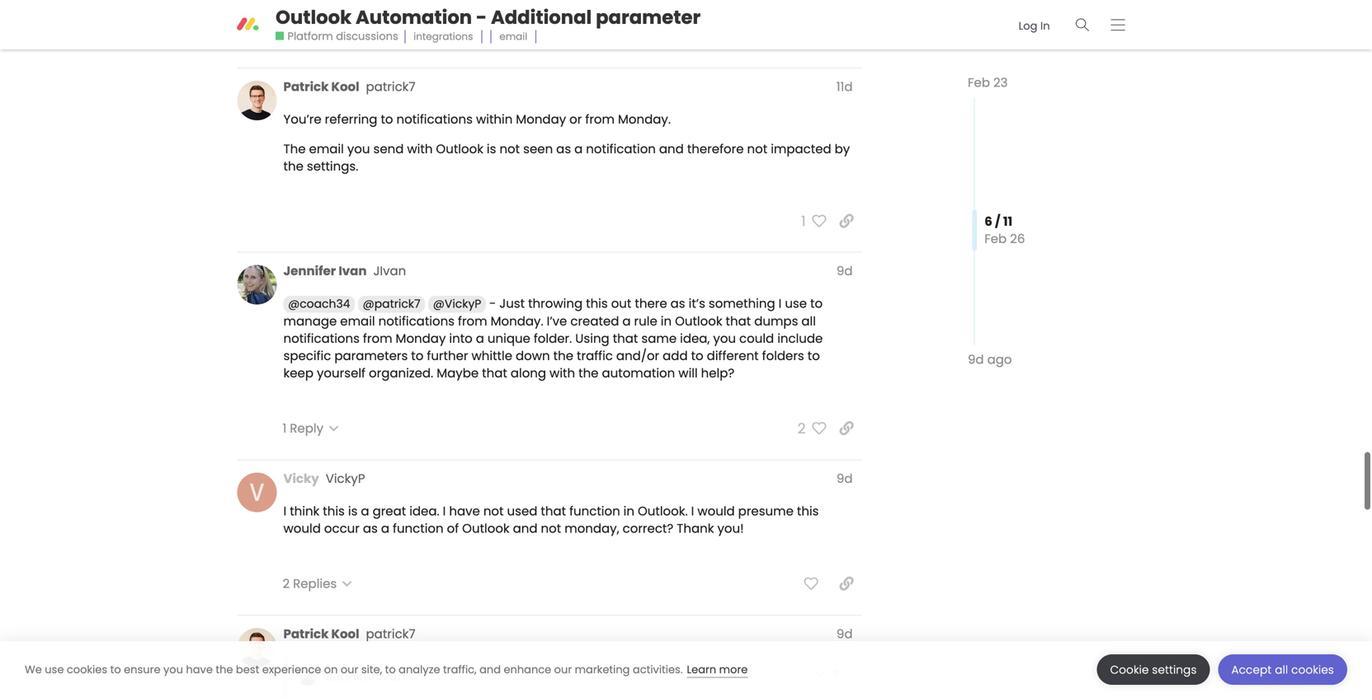 Task type: describe. For each thing, give the bounding box(es) containing it.
dumps
[[754, 313, 798, 331]]

notifications down '@patrick7'
[[378, 313, 455, 331]]

1 horizontal spatial function
[[569, 503, 620, 521]]

1 for 1 reply
[[283, 420, 287, 438]]

outlook automation - additional parameter platform discussions
[[276, 4, 701, 44]]

tags list
[[405, 26, 545, 48]]

email inside - just throwing this out there as it's something i use to manage email notifications from monday.  i've created a rule in outlook that dumps all notifications from monday into a unique folder.  using that same idea, you could include specific parameters to further whittle down the traffic and/or add to different folders to keep yourself organized.  maybe that along with the automation will help?
[[340, 313, 375, 331]]

replies
[[293, 575, 337, 593]]

include
[[777, 330, 823, 348]]

26
[[1010, 230, 1025, 248]]

is inside i think this is a great idea. i have not used that function in outlook.  i would presume this would occur as a function of outlook and not monday, correct?  thank you!
[[348, 503, 358, 521]]

great
[[373, 503, 406, 521]]

1 reply button
[[274, 415, 347, 443]]

in
[[1040, 18, 1050, 33]]

a left the great
[[361, 503, 369, 521]]

integrations
[[414, 30, 473, 43]]

parameter
[[596, 4, 701, 30]]

out
[[611, 295, 632, 313]]

- inside outlook automation - additional parameter platform discussions
[[476, 4, 487, 30]]

analyze
[[399, 663, 440, 678]]

to up include
[[810, 295, 823, 313]]

4 heading from the top
[[274, 626, 862, 647]]

i inside - just throwing this out there as it's something i use to manage email notifications from monday.  i've created a rule in outlook that dumps all notifications from monday into a unique folder.  using that same idea, you could include specific parameters to further whittle down the traffic and/or add to different folders to keep yourself organized.  maybe that along with the automation will help?
[[779, 295, 782, 313]]

idea,
[[680, 330, 710, 348]]

correct?
[[623, 520, 673, 538]]

site,
[[361, 663, 382, 678]]

to left further
[[411, 347, 424, 365]]

menu image
[[1111, 19, 1125, 31]]

vicky link
[[283, 470, 319, 488]]

9d ago link
[[968, 351, 1012, 369]]

1 button
[[793, 208, 826, 235]]

with inside the email you send with outlook is not seen as a notification and therefore not impacted by the settings.
[[407, 140, 433, 158]]

and inside dialog
[[479, 663, 501, 678]]

integrations link
[[405, 26, 482, 48]]

you inside - just throwing this out there as it's something i use to manage email notifications from monday.  i've created a rule in outlook that dumps all notifications from monday into a unique folder.  using that same idea, you could include specific parameters to further whittle down the traffic and/or add to different folders to keep yourself organized.  maybe that along with the automation will help?
[[713, 330, 736, 348]]

send
[[373, 140, 404, 158]]

cookie settings
[[1110, 663, 1197, 678]]

0 horizontal spatial this
[[323, 503, 345, 521]]

patrick7 for 9d
[[366, 626, 416, 644]]

you inside dialog
[[163, 663, 183, 678]]

notifications down @coach34 link on the left
[[283, 330, 360, 348]]

therefore
[[687, 140, 744, 158]]

search image
[[1076, 19, 1090, 31]]

organized.
[[369, 365, 433, 383]]

you!
[[717, 520, 744, 538]]

rule
[[634, 313, 657, 331]]

automation
[[602, 365, 675, 383]]

all inside - just throwing this out there as it's something i use to manage email notifications from monday.  i've created a rule in outlook that dumps all notifications from monday into a unique folder.  using that same idea, you could include specific parameters to further whittle down the traffic and/or add to different folders to keep yourself organized.  maybe that along with the automation will help?
[[802, 313, 816, 331]]

folders
[[762, 347, 804, 365]]

1 our from the left
[[341, 663, 358, 678]]

23
[[993, 74, 1008, 92]]

a right into
[[476, 330, 484, 348]]

9d for vickyp
[[837, 470, 853, 488]]

log in navigation
[[1004, 7, 1136, 42]]

the inside the email you send with outlook is not seen as a notification and therefore not impacted by the settings.
[[283, 158, 304, 176]]

1 copy a link to this post to clipboard image from the top
[[839, 214, 854, 228]]

2 replies
[[283, 575, 337, 593]]

jennifer ivan link
[[283, 262, 367, 280]]

ivan
[[339, 262, 367, 280]]

on
[[324, 663, 338, 678]]

a inside the email you send with outlook is not seen as a notification and therefore not impacted by the settings.
[[574, 140, 583, 158]]

cookie settings button
[[1097, 655, 1210, 686]]

not left seen
[[500, 140, 520, 158]]

to right folders
[[808, 347, 820, 365]]

not right therefore
[[747, 140, 768, 158]]

you're referring to notifications within monday or from monday.
[[283, 111, 671, 128]]

0 vertical spatial monday.
[[618, 111, 671, 128]]

will
[[678, 365, 698, 383]]

along
[[511, 365, 546, 383]]

email link
[[490, 26, 536, 48]]

ago
[[987, 351, 1012, 369]]

i left of in the left of the page
[[443, 503, 446, 521]]

as inside the email you send with outlook is not seen as a notification and therefore not impacted by the settings.
[[556, 140, 571, 158]]

kool for 9d
[[331, 626, 359, 644]]

different
[[707, 347, 759, 365]]

chevron down image
[[342, 579, 352, 590]]

and inside i think this is a great idea. i have not used that function in outlook.  i would presume this would occur as a function of outlook and not monday, correct?  thank you!
[[513, 520, 538, 538]]

into
[[449, 330, 473, 348]]

- just throwing this out there as it's something i use to manage email notifications from monday.  i've created a rule in outlook that dumps all notifications from monday into a unique folder.  using that same idea, you could include specific parameters to further whittle down the traffic and/or add to different folders to keep yourself organized.  maybe that along with the automation will help?
[[283, 295, 823, 383]]

heading for 2 replies dropdown button
[[274, 470, 862, 491]]

the left best
[[216, 663, 233, 678]]

2 9d link from the top
[[837, 470, 853, 488]]

feb 23
[[968, 74, 1008, 92]]

think
[[290, 503, 320, 521]]

2 for 2
[[798, 419, 806, 439]]

2 button
[[789, 415, 826, 443]]

add
[[663, 347, 688, 365]]

jivan link
[[373, 262, 406, 280]]

could
[[739, 330, 774, 348]]

patrick kool link for 9d
[[283, 626, 359, 644]]

2 replies button
[[274, 570, 361, 599]]

11
[[1003, 213, 1013, 231]]

9d for patrick7
[[837, 626, 853, 644]]

log in
[[1019, 18, 1050, 33]]

additional
[[491, 4, 592, 30]]

yourself
[[317, 365, 366, 383]]

impacted
[[771, 140, 831, 158]]

outlook.
[[638, 503, 688, 521]]

using
[[575, 330, 610, 348]]

have inside i think this is a great idea. i have not used that function in outlook.  i would presume this would occur as a function of outlook and not monday, correct?  thank you!
[[449, 503, 480, 521]]

jennifer ivan jivan
[[283, 262, 406, 280]]

maybe
[[437, 365, 479, 383]]

feb 23 link
[[968, 74, 1008, 92]]

vicky vickyp
[[283, 470, 365, 488]]

jennifer for jennifer ivan jivan
[[283, 262, 336, 280]]

monday. inside - just throwing this out there as it's something i use to manage email notifications from monday.  i've created a rule in outlook that dumps all notifications from monday into a unique folder.  using that same idea, you could include specific parameters to further whittle down the traffic and/or add to different folders to keep yourself organized.  maybe that along with the automation will help?
[[491, 313, 543, 331]]

referring
[[325, 111, 377, 128]]

d unliked image for 2
[[806, 422, 826, 436]]

in inside i think this is a great idea. i have not used that function in outlook.  i would presume this would occur as a function of outlook and not monday, correct?  thank you!
[[624, 503, 634, 521]]

there
[[635, 295, 667, 313]]

cookies for use
[[67, 663, 107, 678]]

occur
[[324, 520, 360, 538]]

use inside dialog
[[45, 663, 64, 678]]

patrick7 link for 11d
[[366, 78, 416, 96]]

manage
[[283, 313, 337, 331]]

that right using
[[613, 330, 638, 348]]

it's
[[689, 295, 705, 313]]

accept
[[1232, 663, 1272, 678]]

settings.
[[307, 158, 358, 176]]

the down using
[[578, 365, 599, 383]]

more
[[719, 663, 748, 678]]

patrick7 for 11d
[[366, 78, 416, 96]]

outlook inside i think this is a great idea. i have not used that function in outlook.  i would presume this would occur as a function of outlook and not monday, correct?  thank you!
[[462, 520, 510, 538]]

11d
[[836, 78, 853, 96]]

log
[[1019, 18, 1038, 33]]

specific
[[283, 347, 331, 365]]

we use cookies to ensure you have the best experience on our site, to analyze traffic, and enhance our marketing activities. learn more
[[25, 663, 748, 678]]

kool for 11d
[[331, 78, 359, 96]]

2 for 2 replies
[[283, 575, 290, 593]]

outlook inside - just throwing this out there as it's something i use to manage email notifications from monday.  i've created a rule in outlook that dumps all notifications from monday into a unique folder.  using that same idea, you could include specific parameters to further whittle down the traffic and/or add to different folders to keep yourself organized.  maybe that along with the automation will help?
[[675, 313, 722, 331]]

not left the used
[[483, 503, 504, 521]]

i've
[[547, 313, 567, 331]]

traffic,
[[443, 663, 477, 678]]

a down out
[[622, 313, 631, 331]]

ensure
[[124, 663, 160, 678]]

patrick for 9d
[[283, 626, 329, 644]]



Task type: vqa. For each thing, say whether or not it's contained in the screenshot.
first Amichay Even Chen amichay monday.com Team Member
no



Task type: locate. For each thing, give the bounding box(es) containing it.
all inside the accept all cookies button
[[1275, 663, 1288, 678]]

1 vertical spatial have
[[186, 663, 213, 678]]

kool up referring
[[331, 78, 359, 96]]

all right dumps
[[802, 313, 816, 331]]

function left the correct?
[[569, 503, 620, 521]]

kool up 'on'
[[331, 626, 359, 644]]

patrick kool link up you're
[[283, 78, 359, 96]]

0 vertical spatial kool
[[331, 78, 359, 96]]

0 vertical spatial all
[[802, 313, 816, 331]]

0 vertical spatial have
[[449, 503, 480, 521]]

all right accept
[[1275, 663, 1288, 678]]

1 vertical spatial 9d link
[[837, 470, 853, 488]]

jennifer ivan:
[[323, 669, 408, 686]]

i right outlook.
[[691, 503, 694, 521]]

0 vertical spatial -
[[476, 4, 487, 30]]

monday up seen
[[516, 111, 566, 128]]

is down vickyp on the left bottom of page
[[348, 503, 358, 521]]

2 d unliked image from the top
[[806, 422, 826, 436]]

is inside the email you send with outlook is not seen as a notification and therefore not impacted by the settings.
[[487, 140, 496, 158]]

2 patrick kool link from the top
[[283, 626, 359, 644]]

that right the used
[[541, 503, 566, 521]]

2 patrick from the top
[[283, 626, 329, 644]]

patrick7 link up we use cookies to ensure you have the best experience on our site, to analyze traffic, and enhance our marketing activities. learn more
[[366, 626, 416, 644]]

1 vertical spatial d unliked image
[[806, 422, 826, 436]]

you right the idea,
[[713, 330, 736, 348]]

0 horizontal spatial with
[[407, 140, 433, 158]]

1 horizontal spatial cookies
[[1291, 663, 1334, 678]]

0 vertical spatial with
[[407, 140, 433, 158]]

1 horizontal spatial is
[[487, 140, 496, 158]]

2 horizontal spatial this
[[797, 503, 819, 521]]

parameters
[[334, 347, 408, 365]]

heading containing jennifer ivan
[[274, 262, 862, 283]]

1 for 1
[[801, 212, 806, 232]]

@vickyp link
[[428, 296, 486, 313]]

0 vertical spatial monday
[[516, 111, 566, 128]]

chevron down image
[[328, 424, 339, 434]]

2 copy a link to this post to clipboard image from the top
[[839, 577, 854, 591]]

0 horizontal spatial cookies
[[67, 663, 107, 678]]

with right along
[[550, 365, 575, 383]]

1 vertical spatial patrick kool link
[[283, 626, 359, 644]]

11d link
[[836, 78, 853, 96]]

1 left reply
[[283, 420, 287, 438]]

1 horizontal spatial would
[[697, 503, 735, 521]]

2 cookies from the left
[[1291, 663, 1334, 678]]

patrick for 11d
[[283, 78, 329, 96]]

1 vertical spatial kool
[[331, 626, 359, 644]]

2 inside dropdown button
[[283, 575, 290, 593]]

and left monday,
[[513, 520, 538, 538]]

6 / 11 feb 26
[[985, 213, 1025, 248]]

heading up i think this is a great idea. i have not used that function in outlook.  i would presume this would occur as a function of outlook and not monday, correct?  thank you!
[[274, 470, 862, 491]]

cookies
[[67, 663, 107, 678], [1291, 663, 1334, 678]]

1 vertical spatial feb
[[985, 230, 1007, 248]]

1 vertical spatial in
[[624, 503, 634, 521]]

1 heading from the top
[[274, 78, 862, 99]]

this inside - just throwing this out there as it's something i use to manage email notifications from monday.  i've created a rule in outlook that dumps all notifications from monday into a unique folder.  using that same idea, you could include specific parameters to further whittle down the traffic and/or add to different folders to keep yourself organized.  maybe that along with the automation will help?
[[586, 295, 608, 313]]

from down @vickyp
[[458, 313, 487, 331]]

2 patrick7 from the top
[[366, 626, 416, 644]]

copy a link to this post to clipboard image right 1 button
[[839, 214, 854, 228]]

outlook down you're referring to notifications within monday or from monday.
[[436, 140, 483, 158]]

1 horizontal spatial 2
[[798, 419, 806, 439]]

and/or
[[616, 347, 659, 365]]

2 heading from the top
[[274, 262, 862, 283]]

to right site,
[[385, 663, 396, 678]]

to
[[381, 111, 393, 128], [810, 295, 823, 313], [411, 347, 424, 365], [691, 347, 704, 365], [808, 347, 820, 365], [110, 663, 121, 678], [385, 663, 396, 678]]

0 vertical spatial patrick7
[[366, 78, 416, 96]]

to up send
[[381, 111, 393, 128]]

monday. down just on the left top of page
[[491, 313, 543, 331]]

2 horizontal spatial from
[[585, 111, 615, 128]]

1 cookies from the left
[[67, 663, 107, 678]]

2 left replies
[[283, 575, 290, 593]]

that left along
[[482, 365, 507, 383]]

as left it's
[[671, 295, 685, 313]]

9d link
[[837, 262, 853, 280], [837, 470, 853, 488], [837, 626, 853, 644]]

0 vertical spatial email
[[499, 30, 527, 43]]

heading containing vicky
[[274, 470, 862, 491]]

0 horizontal spatial monday
[[396, 330, 446, 348]]

platform
[[287, 29, 333, 44]]

0 horizontal spatial function
[[393, 520, 444, 538]]

from down @patrick7 link
[[363, 330, 392, 348]]

heading for 1 reply dropdown button
[[274, 262, 862, 283]]

2 horizontal spatial you
[[713, 330, 736, 348]]

1 horizontal spatial in
[[661, 313, 672, 331]]

d unliked image for 1
[[806, 214, 826, 228]]

as inside - just throwing this out there as it's something i use to manage email notifications from monday.  i've created a rule in outlook that dumps all notifications from monday into a unique folder.  using that same idea, you could include specific parameters to further whittle down the traffic and/or add to different folders to keep yourself organized.  maybe that along with the automation will help?
[[671, 295, 685, 313]]

patrick kool patrick7 for 11d
[[283, 78, 416, 96]]

1 horizontal spatial -
[[489, 295, 496, 313]]

0 vertical spatial 9d link
[[837, 262, 853, 280]]

- left just on the left top of page
[[489, 295, 496, 313]]

have left best
[[186, 663, 213, 678]]

1 vertical spatial jennifer
[[326, 669, 376, 686]]

outlook right of in the left of the page
[[462, 520, 510, 538]]

1 vertical spatial copy a link to this post to clipboard image
[[839, 577, 854, 591]]

@coach34
[[288, 296, 350, 312]]

1 vertical spatial email
[[309, 140, 344, 158]]

2 kool from the top
[[331, 626, 359, 644]]

jennifer
[[283, 262, 336, 280], [326, 669, 376, 686]]

and
[[659, 140, 684, 158], [513, 520, 538, 538], [479, 663, 501, 678]]

0 horizontal spatial would
[[283, 520, 321, 538]]

use inside - just throwing this out there as it's something i use to manage email notifications from monday.  i've created a rule in outlook that dumps all notifications from monday into a unique folder.  using that same idea, you could include specific parameters to further whittle down the traffic and/or add to different folders to keep yourself organized.  maybe that along with the automation will help?
[[785, 295, 807, 313]]

feb inside 6 / 11 feb 26
[[985, 230, 1007, 248]]

0 horizontal spatial use
[[45, 663, 64, 678]]

email
[[499, 30, 527, 43], [309, 140, 344, 158], [340, 313, 375, 331]]

d unliked image
[[806, 214, 826, 228], [806, 422, 826, 436]]

1 horizontal spatial you
[[347, 140, 370, 158]]

copy a link to this post to clipboard image
[[839, 214, 854, 228], [839, 577, 854, 591]]

0 vertical spatial jennifer
[[283, 262, 336, 280]]

feb left 26
[[985, 230, 1007, 248]]

idea.
[[409, 503, 439, 521]]

1 vertical spatial is
[[348, 503, 358, 521]]

best
[[236, 663, 259, 678]]

1 horizontal spatial all
[[1275, 663, 1288, 678]]

experience
[[262, 663, 321, 678]]

2 patrick kool patrick7 from the top
[[283, 626, 416, 644]]

0 horizontal spatial 1
[[283, 420, 287, 438]]

in inside - just throwing this out there as it's something i use to manage email notifications from monday.  i've created a rule in outlook that dumps all notifications from monday into a unique folder.  using that same idea, you could include specific parameters to further whittle down the traffic and/or add to different folders to keep yourself organized.  maybe that along with the automation will help?
[[661, 313, 672, 331]]

this right think
[[323, 503, 345, 521]]

use
[[785, 295, 807, 313], [45, 663, 64, 678]]

you inside the email you send with outlook is not seen as a notification and therefore not impacted by the settings.
[[347, 140, 370, 158]]

3 heading from the top
[[274, 470, 862, 491]]

0 vertical spatial patrick kool patrick7
[[283, 78, 416, 96]]

d unliked image inside 2 button
[[806, 422, 826, 436]]

0 horizontal spatial monday.
[[491, 313, 543, 331]]

d unliked image down impacted
[[806, 214, 826, 228]]

the
[[283, 140, 306, 158]]

with right send
[[407, 140, 433, 158]]

have
[[449, 503, 480, 521], [186, 663, 213, 678]]

1 horizontal spatial have
[[449, 503, 480, 521]]

discussions
[[336, 29, 398, 44]]

1 horizontal spatial our
[[554, 663, 572, 678]]

1 down impacted
[[801, 212, 806, 232]]

9d link for patrick7
[[837, 626, 853, 644]]

patrick up experience
[[283, 626, 329, 644]]

patrick7 link
[[366, 78, 416, 96], [366, 626, 416, 644]]

1 vertical spatial patrick7 link
[[366, 626, 416, 644]]

0 vertical spatial 2
[[798, 419, 806, 439]]

jennifer inside 'heading'
[[283, 262, 336, 280]]

0 vertical spatial 1
[[801, 212, 806, 232]]

0 vertical spatial d unliked image
[[806, 214, 826, 228]]

0 horizontal spatial 2
[[283, 575, 290, 593]]

automation
[[356, 4, 472, 30]]

like this post image
[[804, 577, 818, 591]]

2 vertical spatial you
[[163, 663, 183, 678]]

1 horizontal spatial with
[[550, 365, 575, 383]]

that inside i think this is a great idea. i have not used that function in outlook.  i would presume this would occur as a function of outlook and not monday, correct?  thank you!
[[541, 503, 566, 521]]

and right traffic,
[[479, 663, 501, 678]]

1 horizontal spatial from
[[458, 313, 487, 331]]

- left email link
[[476, 4, 487, 30]]

1 patrick7 from the top
[[366, 78, 416, 96]]

within
[[476, 111, 513, 128]]

1 inside dropdown button
[[283, 420, 287, 438]]

further
[[427, 347, 468, 365]]

2 vertical spatial email
[[340, 313, 375, 331]]

would left presume
[[697, 503, 735, 521]]

our right the enhance
[[554, 663, 572, 678]]

that
[[726, 313, 751, 331], [613, 330, 638, 348], [482, 365, 507, 383], [541, 503, 566, 521]]

0 vertical spatial patrick
[[283, 78, 329, 96]]

2 vertical spatial 9d link
[[837, 626, 853, 644]]

/
[[995, 213, 1001, 231]]

1 vertical spatial patrick kool patrick7
[[283, 626, 416, 644]]

as inside i think this is a great idea. i have not used that function in outlook.  i would presume this would occur as a function of outlook and not monday, correct?  thank you!
[[363, 520, 378, 538]]

not
[[500, 140, 520, 158], [747, 140, 768, 158], [483, 503, 504, 521], [541, 520, 561, 538]]

created
[[570, 313, 619, 331]]

0 vertical spatial feb
[[968, 74, 990, 92]]

1 vertical spatial patrick7
[[366, 626, 416, 644]]

0 vertical spatial and
[[659, 140, 684, 158]]

patrick kool link up 'on'
[[283, 626, 359, 644]]

we
[[25, 663, 42, 678]]

enhance
[[504, 663, 551, 678]]

1 vertical spatial use
[[45, 663, 64, 678]]

1 vertical spatial you
[[713, 330, 736, 348]]

1 inside button
[[801, 212, 806, 232]]

traffic
[[577, 347, 613, 365]]

would
[[697, 503, 735, 521], [283, 520, 321, 538]]

patrick
[[283, 78, 329, 96], [283, 626, 329, 644]]

the
[[283, 158, 304, 176], [553, 347, 573, 365], [578, 365, 599, 383], [216, 663, 233, 678]]

1 vertical spatial as
[[671, 295, 685, 313]]

2 horizontal spatial as
[[671, 295, 685, 313]]

2 horizontal spatial and
[[659, 140, 684, 158]]

accept all cookies button
[[1218, 655, 1347, 686]]

1 patrick kool patrick7 from the top
[[283, 78, 416, 96]]

that down something
[[726, 313, 751, 331]]

monday,
[[565, 520, 619, 538]]

dialog
[[0, 642, 1372, 699]]

used
[[507, 503, 537, 521]]

2 left copy a link to this post to clipboard image
[[798, 419, 806, 439]]

@patrick7
[[363, 296, 420, 312]]

9d ago
[[968, 351, 1012, 369]]

0 horizontal spatial our
[[341, 663, 358, 678]]

1 vertical spatial and
[[513, 520, 538, 538]]

0 vertical spatial you
[[347, 140, 370, 158]]

i left think
[[283, 503, 286, 521]]

1 horizontal spatial as
[[556, 140, 571, 158]]

ivan:
[[379, 669, 408, 686]]

patrick kool patrick7 for 9d
[[283, 626, 416, 644]]

monday
[[516, 111, 566, 128], [396, 330, 446, 348]]

1 d unliked image from the top
[[806, 214, 826, 228]]

to right add
[[691, 347, 704, 365]]

with inside - just throwing this out there as it's something i use to manage email notifications from monday.  i've created a rule in outlook that dumps all notifications from monday into a unique folder.  using that same idea, you could include specific parameters to further whittle down the traffic and/or add to different folders to keep yourself organized.  maybe that along with the automation will help?
[[550, 365, 575, 383]]

1 horizontal spatial and
[[513, 520, 538, 538]]

1 9d link from the top
[[837, 262, 853, 280]]

heading for 1 button
[[274, 78, 862, 99]]

our
[[341, 663, 358, 678], [554, 663, 572, 678]]

1 horizontal spatial use
[[785, 295, 807, 313]]

outlook inside the email you send with outlook is not seen as a notification and therefore not impacted by the settings.
[[436, 140, 483, 158]]

patrick kool link
[[283, 78, 359, 96], [283, 626, 359, 644]]

this up created
[[586, 295, 608, 313]]

outlook down it's
[[675, 313, 722, 331]]

cookies for all
[[1291, 663, 1334, 678]]

to left ensure
[[110, 663, 121, 678]]

jennifer left ivan:
[[326, 669, 376, 686]]

presume
[[738, 503, 794, 521]]

0 vertical spatial patrick kool link
[[283, 78, 359, 96]]

1 horizontal spatial 1
[[801, 212, 806, 232]]

0 vertical spatial copy a link to this post to clipboard image
[[839, 214, 854, 228]]

the right down
[[553, 347, 573, 365]]

jivan
[[373, 262, 406, 280]]

patrick kool patrick7 up 'on'
[[283, 626, 416, 644]]

heading up throwing
[[274, 262, 862, 283]]

use up dumps
[[785, 295, 807, 313]]

monday inside - just throwing this out there as it's something i use to manage email notifications from monday.  i've created a rule in outlook that dumps all notifications from monday into a unique folder.  using that same idea, you could include specific parameters to further whittle down the traffic and/or add to different folders to keep yourself organized.  maybe that along with the automation will help?
[[396, 330, 446, 348]]

i up dumps
[[779, 295, 782, 313]]

email inside 'tags' list
[[499, 30, 527, 43]]

heading up marketing
[[274, 626, 862, 647]]

1 patrick kool link from the top
[[283, 78, 359, 96]]

patrick7 up referring
[[366, 78, 416, 96]]

have right "idea."
[[449, 503, 480, 521]]

d unliked image left copy a link to this post to clipboard image
[[806, 422, 826, 436]]

a left "idea."
[[381, 520, 389, 538]]

accept all cookies
[[1232, 663, 1334, 678]]

whittle
[[472, 347, 512, 365]]

settings
[[1152, 663, 1197, 678]]

learn
[[687, 663, 716, 678]]

heading up or
[[274, 78, 862, 99]]

0 horizontal spatial from
[[363, 330, 392, 348]]

1
[[801, 212, 806, 232], [283, 420, 287, 438]]

2 vertical spatial as
[[363, 520, 378, 538]]

feb left 23
[[968, 74, 990, 92]]

this right presume
[[797, 503, 819, 521]]

in right rule at the left of page
[[661, 313, 672, 331]]

patrick up you're
[[283, 78, 329, 96]]

the email you send with outlook is not seen as a notification and therefore not impacted by the settings.
[[283, 140, 850, 176]]

folder.
[[534, 330, 572, 348]]

1 horizontal spatial monday.
[[618, 111, 671, 128]]

activities.
[[633, 663, 683, 678]]

1 vertical spatial patrick
[[283, 626, 329, 644]]

kool
[[331, 78, 359, 96], [331, 626, 359, 644]]

9d for jivan
[[837, 262, 853, 280]]

not right the used
[[541, 520, 561, 538]]

2 inside button
[[798, 419, 806, 439]]

you left send
[[347, 140, 370, 158]]

outlook
[[276, 4, 352, 30], [436, 140, 483, 158], [675, 313, 722, 331], [462, 520, 510, 538]]

unique
[[488, 330, 530, 348]]

jennifer for jennifer ivan:
[[326, 669, 376, 686]]

1 vertical spatial -
[[489, 295, 496, 313]]

monday. up notification
[[618, 111, 671, 128]]

the left settings.
[[283, 158, 304, 176]]

by
[[835, 140, 850, 158]]

would left occur on the left bottom of the page
[[283, 520, 321, 538]]

email inside the email you send with outlook is not seen as a notification and therefore not impacted by the settings.
[[309, 140, 344, 158]]

1 kool from the top
[[331, 78, 359, 96]]

notifications up send
[[396, 111, 473, 128]]

our right 'on'
[[341, 663, 358, 678]]

and left therefore
[[659, 140, 684, 158]]

0 vertical spatial as
[[556, 140, 571, 158]]

all
[[802, 313, 816, 331], [1275, 663, 1288, 678]]

platform discussions link
[[276, 29, 398, 44]]

jennifer up @coach34
[[283, 262, 336, 280]]

0 horizontal spatial in
[[624, 503, 634, 521]]

0 horizontal spatial -
[[476, 4, 487, 30]]

1 vertical spatial monday.
[[491, 313, 543, 331]]

dialog containing cookie settings
[[0, 642, 1372, 699]]

0 vertical spatial use
[[785, 295, 807, 313]]

i think this is a great idea. i have not used that function in outlook.  i would presume this would occur as a function of outlook and not monday, correct?  thank you!
[[283, 503, 819, 538]]

2 vertical spatial and
[[479, 663, 501, 678]]

have inside dialog
[[186, 663, 213, 678]]

1 horizontal spatial monday
[[516, 111, 566, 128]]

0 vertical spatial is
[[487, 140, 496, 158]]

help?
[[701, 365, 735, 383]]

monday community forum image
[[236, 13, 259, 36]]

as right seen
[[556, 140, 571, 158]]

1 vertical spatial 2
[[283, 575, 290, 593]]

outlook right 'monday community forum' 'icon'
[[276, 4, 352, 30]]

@patrick7 link
[[358, 296, 425, 313]]

patrick kool link for 11d
[[283, 78, 359, 96]]

2 our from the left
[[554, 663, 572, 678]]

d unliked image inside 1 button
[[806, 214, 826, 228]]

9d link for jivan
[[837, 262, 853, 280]]

cookies inside button
[[1291, 663, 1334, 678]]

cookies right we
[[67, 663, 107, 678]]

patrick7 link up referring
[[366, 78, 416, 96]]

heading
[[274, 78, 862, 99], [274, 262, 862, 283], [274, 470, 862, 491], [274, 626, 862, 647]]

patrick kool patrick7 up referring
[[283, 78, 416, 96]]

1 vertical spatial with
[[550, 365, 575, 383]]

1 reply
[[283, 420, 323, 438]]

- inside - just throwing this out there as it's something i use to manage email notifications from monday.  i've created a rule in outlook that dumps all notifications from monday into a unique folder.  using that same idea, you could include specific parameters to further whittle down the traffic and/or add to different folders to keep yourself organized.  maybe that along with the automation will help?
[[489, 295, 496, 313]]

patrick7 link for 9d
[[366, 626, 416, 644]]

use right we
[[45, 663, 64, 678]]

a down or
[[574, 140, 583, 158]]

0 vertical spatial in
[[661, 313, 672, 331]]

is
[[487, 140, 496, 158], [348, 503, 358, 521]]

1 patrick from the top
[[283, 78, 329, 96]]

3 9d link from the top
[[837, 626, 853, 644]]

cookies right accept
[[1291, 663, 1334, 678]]

feb
[[968, 74, 990, 92], [985, 230, 1007, 248]]

0 horizontal spatial and
[[479, 663, 501, 678]]

vicky
[[283, 470, 319, 488]]

0 horizontal spatial is
[[348, 503, 358, 521]]

@vickyp
[[433, 296, 481, 312]]

go to the quoted post image
[[830, 669, 843, 681]]

log in button
[[1010, 12, 1059, 40]]

1 vertical spatial 1
[[283, 420, 287, 438]]

monday up organized.
[[396, 330, 446, 348]]

1 vertical spatial monday
[[396, 330, 446, 348]]

patrick7
[[366, 78, 416, 96], [366, 626, 416, 644]]

outlook inside outlook automation - additional parameter platform discussions
[[276, 4, 352, 30]]

0 vertical spatial patrick7 link
[[366, 78, 416, 96]]

and inside the email you send with outlook is not seen as a notification and therefore not impacted by the settings.
[[659, 140, 684, 158]]

copy a link to this post to clipboard image
[[839, 422, 854, 436]]

1 patrick7 link from the top
[[366, 78, 416, 96]]

0 horizontal spatial as
[[363, 520, 378, 538]]

0 horizontal spatial have
[[186, 663, 213, 678]]

cookie
[[1110, 663, 1149, 678]]

learn more link
[[687, 663, 748, 679]]

1 vertical spatial all
[[1275, 663, 1288, 678]]

2 patrick7 link from the top
[[366, 626, 416, 644]]

function left of in the left of the page
[[393, 520, 444, 538]]

0 horizontal spatial all
[[802, 313, 816, 331]]

patrick7 up we use cookies to ensure you have the best experience on our site, to analyze traffic, and enhance our marketing activities. learn more
[[366, 626, 416, 644]]

copy a link to this post to clipboard image right the like this post image
[[839, 577, 854, 591]]

from right or
[[585, 111, 615, 128]]



